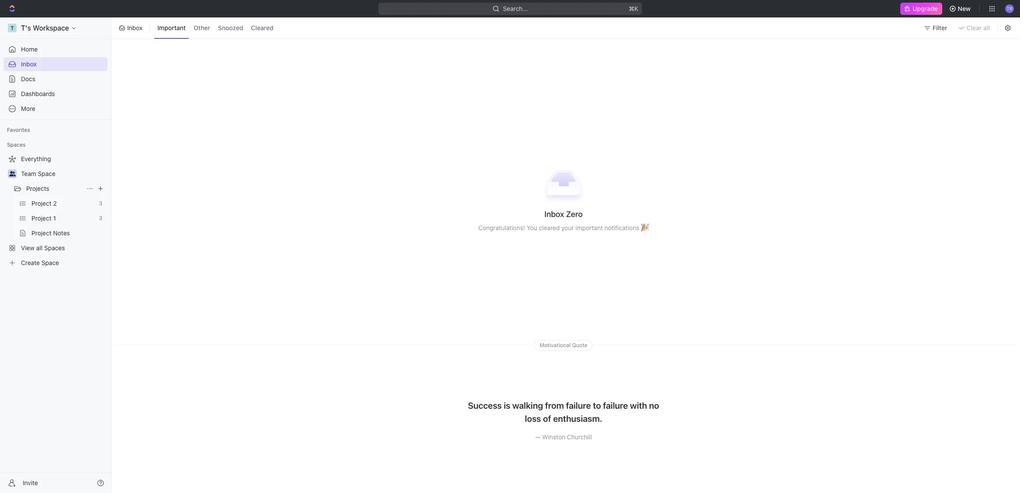 Task type: vqa. For each thing, say whether or not it's contained in the screenshot.
dialog
no



Task type: locate. For each thing, give the bounding box(es) containing it.
project
[[31, 200, 51, 207], [31, 215, 51, 222], [31, 230, 51, 237]]

2 project from the top
[[31, 215, 51, 222]]

1 horizontal spatial spaces
[[44, 244, 65, 252]]

inbox inside sidebar navigation
[[21, 60, 37, 68]]

space for team space
[[38, 170, 55, 178]]

1 vertical spatial space
[[41, 259, 59, 267]]

0 vertical spatial all
[[984, 24, 991, 31]]

3 right the project 2 link
[[99, 200, 102, 207]]

view all spaces link
[[3, 241, 106, 255]]

all inside button
[[984, 24, 991, 31]]

inbox down home
[[21, 60, 37, 68]]

all inside tree
[[36, 244, 43, 252]]

0 horizontal spatial failure
[[566, 401, 591, 411]]

filter button
[[921, 21, 953, 35]]

0 vertical spatial inbox
[[127, 24, 143, 31]]

project 2 link
[[31, 197, 96, 211]]

0 vertical spatial project
[[31, 200, 51, 207]]

invite
[[23, 480, 38, 487]]

0 vertical spatial space
[[38, 170, 55, 178]]

new
[[959, 5, 971, 12]]

inbox left important
[[127, 24, 143, 31]]

0 vertical spatial 3
[[99, 200, 102, 207]]

3 project from the top
[[31, 230, 51, 237]]

1 vertical spatial spaces
[[44, 244, 65, 252]]

space
[[38, 170, 55, 178], [41, 259, 59, 267]]

dashboards
[[21, 90, 55, 98]]

0 horizontal spatial all
[[36, 244, 43, 252]]

tree containing everything
[[3, 152, 108, 270]]

— winston churchill
[[536, 434, 592, 441]]

t
[[11, 25, 14, 31]]

team space link
[[21, 167, 106, 181]]

motivational quote
[[540, 342, 588, 349]]

all right "clear"
[[984, 24, 991, 31]]

team
[[21, 170, 36, 178]]

your
[[562, 224, 574, 232]]

snoozed
[[218, 24, 243, 32]]

all
[[984, 24, 991, 31], [36, 244, 43, 252]]

0 horizontal spatial inbox
[[21, 60, 37, 68]]

clear all button
[[955, 21, 996, 35]]

projects
[[26, 185, 49, 192]]

is
[[504, 401, 511, 411]]

0 horizontal spatial spaces
[[7, 142, 26, 148]]

space down everything link
[[38, 170, 55, 178]]

project 1
[[31, 215, 56, 222]]

failure right to
[[603, 401, 628, 411]]

important button
[[154, 21, 189, 35]]

1 project from the top
[[31, 200, 51, 207]]

3 up project notes link
[[99, 215, 102, 222]]

—
[[536, 434, 541, 441]]

project left '2'
[[31, 200, 51, 207]]

all right view
[[36, 244, 43, 252]]

tree
[[3, 152, 108, 270]]

home link
[[3, 42, 108, 56]]

motivational
[[540, 342, 571, 349]]

3
[[99, 200, 102, 207], [99, 215, 102, 222]]

1 vertical spatial project
[[31, 215, 51, 222]]

1 horizontal spatial failure
[[603, 401, 628, 411]]

snoozed button
[[215, 21, 246, 35]]

spaces
[[7, 142, 26, 148], [44, 244, 65, 252]]

spaces up create space link
[[44, 244, 65, 252]]

dashboards link
[[3, 87, 108, 101]]

2 failure from the left
[[603, 401, 628, 411]]

project for project notes
[[31, 230, 51, 237]]

tree inside sidebar navigation
[[3, 152, 108, 270]]

space inside team space link
[[38, 170, 55, 178]]

2 horizontal spatial inbox
[[545, 210, 565, 219]]

2 vertical spatial inbox
[[545, 210, 565, 219]]

tab list
[[153, 16, 278, 40]]

project notes link
[[31, 227, 106, 241]]

1 vertical spatial all
[[36, 244, 43, 252]]

sidebar navigation
[[0, 17, 113, 494]]

zero
[[566, 210, 583, 219]]

tb
[[1007, 6, 1013, 11]]

spaces down favorites button
[[7, 142, 26, 148]]

1
[[53, 215, 56, 222]]

space down view all spaces link at the left
[[41, 259, 59, 267]]

inbox link
[[3, 57, 108, 71]]

t's workspace
[[21, 24, 69, 32]]

1 3 from the top
[[99, 200, 102, 207]]

from
[[545, 401, 564, 411]]

upgrade link
[[901, 3, 943, 15]]

everything
[[21, 155, 51, 163]]

congratulations!
[[479, 224, 525, 232]]

inbox
[[127, 24, 143, 31], [21, 60, 37, 68], [545, 210, 565, 219]]

1 horizontal spatial all
[[984, 24, 991, 31]]

2 3 from the top
[[99, 215, 102, 222]]

1 vertical spatial inbox
[[21, 60, 37, 68]]

space inside create space link
[[41, 259, 59, 267]]

docs
[[21, 75, 35, 83]]

inbox up "cleared"
[[545, 210, 565, 219]]

failure up enthusiasm.
[[566, 401, 591, 411]]

failure
[[566, 401, 591, 411], [603, 401, 628, 411]]

user group image
[[9, 171, 16, 177]]

favorites button
[[3, 125, 34, 136]]

docs link
[[3, 72, 108, 86]]

project left 1 at the left top of page
[[31, 215, 51, 222]]

clear all
[[967, 24, 991, 31]]

success
[[468, 401, 502, 411]]

1 vertical spatial 3
[[99, 215, 102, 222]]

project up the view all spaces
[[31, 230, 51, 237]]

2 vertical spatial project
[[31, 230, 51, 237]]

3 for 1
[[99, 215, 102, 222]]

home
[[21, 45, 38, 53]]



Task type: describe. For each thing, give the bounding box(es) containing it.
winston
[[543, 434, 566, 441]]

notes
[[53, 230, 70, 237]]

no
[[650, 401, 660, 411]]

all for clear
[[984, 24, 991, 31]]

cleared
[[251, 24, 274, 32]]

success is walking from failure to failure with no loss of enthusiasm.
[[468, 401, 660, 424]]

cleared button
[[248, 21, 277, 35]]

tb button
[[1003, 2, 1017, 16]]

project 2
[[31, 200, 57, 207]]

⌘k
[[629, 5, 639, 12]]

other
[[194, 24, 210, 32]]

you
[[527, 224, 538, 232]]

project 1 link
[[31, 212, 96, 226]]

create space link
[[3, 256, 106, 270]]

upgrade
[[913, 5, 938, 12]]

t's
[[21, 24, 31, 32]]

important
[[576, 224, 603, 232]]

loss
[[525, 414, 541, 424]]

other button
[[191, 21, 213, 35]]

1 horizontal spatial inbox
[[127, 24, 143, 31]]

churchill
[[567, 434, 592, 441]]

projects link
[[26, 182, 83, 196]]

view
[[21, 244, 35, 252]]

of
[[543, 414, 552, 424]]

2
[[53, 200, 57, 207]]

enthusiasm.
[[554, 414, 603, 424]]

project for project 2
[[31, 200, 51, 207]]

create space
[[21, 259, 59, 267]]

important
[[157, 24, 186, 32]]

congratulations! you cleared your important notifications 🎉
[[479, 224, 649, 232]]

search...
[[503, 5, 528, 12]]

workspace
[[33, 24, 69, 32]]

🎉
[[641, 224, 649, 232]]

space for create space
[[41, 259, 59, 267]]

notifications
[[605, 224, 640, 232]]

walking
[[513, 401, 543, 411]]

create
[[21, 259, 40, 267]]

more button
[[3, 102, 108, 116]]

new button
[[946, 2, 977, 16]]

filter
[[933, 24, 948, 31]]

project for project 1
[[31, 215, 51, 222]]

to
[[593, 401, 601, 411]]

3 for 2
[[99, 200, 102, 207]]

inbox zero
[[545, 210, 583, 219]]

with
[[630, 401, 648, 411]]

cleared
[[539, 224, 560, 232]]

1 failure from the left
[[566, 401, 591, 411]]

spaces inside tree
[[44, 244, 65, 252]]

project notes
[[31, 230, 70, 237]]

quote
[[572, 342, 588, 349]]

more
[[21, 105, 35, 112]]

tab list containing important
[[153, 16, 278, 40]]

team space
[[21, 170, 55, 178]]

view all spaces
[[21, 244, 65, 252]]

all for view
[[36, 244, 43, 252]]

favorites
[[7, 127, 30, 133]]

0 vertical spatial spaces
[[7, 142, 26, 148]]

clear
[[967, 24, 982, 31]]

everything link
[[3, 152, 106, 166]]

t's workspace, , element
[[8, 24, 17, 32]]



